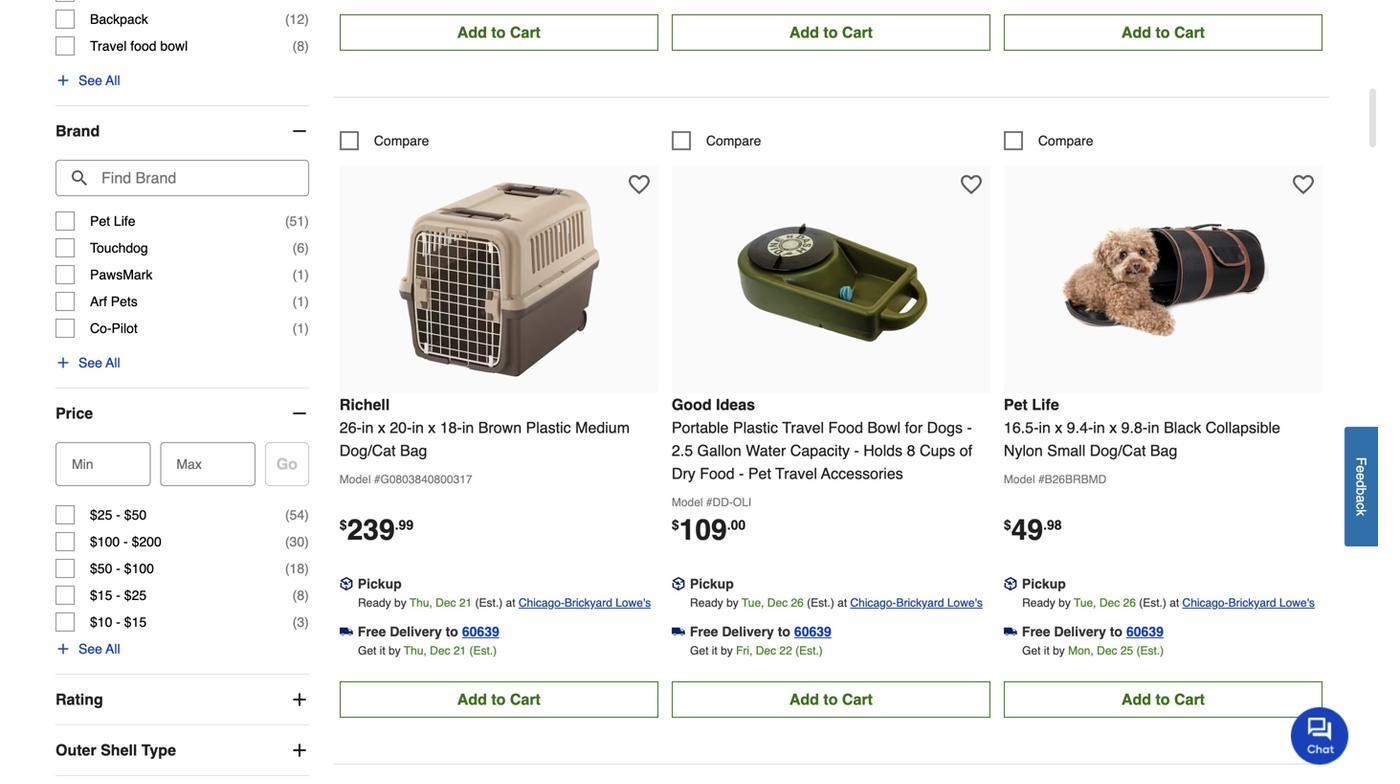 Task type: vqa. For each thing, say whether or not it's contained in the screenshot.
product
no



Task type: describe. For each thing, give the bounding box(es) containing it.
) for $10 - $15
[[304, 614, 309, 630]]

5014600231 element
[[672, 131, 761, 150]]

chicago-brickyard lowe's button for get it by fri, dec 22 (est.)
[[850, 593, 983, 612]]

2 x from the left
[[428, 419, 436, 436]]

bowl
[[160, 38, 188, 54]]

- up "of"
[[967, 419, 972, 436]]

richell 26-in x 20-in x 18-in brown plastic medium dog/cat bag
[[340, 396, 630, 459]]

food
[[130, 38, 156, 54]]

see for price
[[78, 641, 102, 657]]

$15 - $25
[[90, 588, 147, 603]]

$ for 109
[[672, 517, 679, 532]]

( 54 )
[[285, 507, 309, 523]]

2 e from the top
[[1354, 473, 1369, 480]]

water
[[746, 442, 786, 459]]

delivery for fri,
[[722, 624, 774, 639]]

co-
[[90, 321, 112, 336]]

model for 16.5-in x 9.4-in x 9.8-in black collapsible nylon small dog/cat bag
[[1004, 473, 1035, 486]]

pilot
[[112, 321, 138, 336]]

actual price $49.98 element
[[1004, 513, 1062, 546]]

60639 for get it by thu, dec 21 (est.)
[[462, 624, 499, 639]]

get it by thu, dec 21 (est.)
[[358, 644, 497, 657]]

1 see from the top
[[78, 73, 102, 88]]

free delivery to 60639 for mon,
[[1022, 624, 1164, 639]]

60639 button for get it by mon, dec 25 (est.)
[[1126, 622, 1164, 641]]

51
[[290, 214, 304, 229]]

1 vertical spatial $25
[[124, 588, 147, 603]]

brand button
[[56, 106, 309, 156]]

0 horizontal spatial food
[[700, 465, 735, 482]]

1 in from the left
[[362, 419, 374, 436]]

20-
[[390, 419, 412, 436]]

54
[[290, 507, 304, 523]]

brickyard for get it by thu, dec 21 (est.)
[[565, 596, 612, 610]]

2 plus image from the top
[[56, 641, 71, 657]]

bowl
[[867, 419, 901, 436]]

bag inside pet life 16.5-in x 9.4-in x 9.8-in black collapsible nylon small dog/cat bag
[[1150, 442, 1177, 459]]

rating
[[56, 691, 103, 708]]

49
[[1011, 513, 1043, 546]]

.98
[[1043, 517, 1062, 532]]

price
[[56, 404, 93, 422]]

) for pet life
[[304, 214, 309, 229]]

30
[[290, 534, 304, 549]]

16.5-
[[1004, 419, 1039, 436]]

chicago- for get it by thu, dec 21 (est.)
[[519, 596, 565, 610]]

) for $25 - $50
[[304, 507, 309, 523]]

3 in from the left
[[462, 419, 474, 436]]

pickup image for ready by tue, dec 26 (est.) at chicago-brickyard lowe's
[[1004, 577, 1017, 591]]

$50 - $100
[[90, 561, 154, 576]]

(est.) right 25
[[1136, 644, 1164, 657]]

max
[[176, 457, 202, 472]]

1 horizontal spatial $100
[[124, 561, 154, 576]]

.99
[[395, 517, 414, 532]]

dog/cat inside pet life 16.5-in x 9.4-in x 9.8-in black collapsible nylon small dog/cat bag
[[1090, 442, 1146, 459]]

chicago- for get it by mon, dec 25 (est.)
[[1182, 596, 1228, 610]]

4 x from the left
[[1109, 419, 1117, 436]]

ready for get it by thu, dec 21 (est.)
[[358, 596, 391, 610]]

- up $10 - $15
[[116, 588, 121, 603]]

1 1 from the top
[[297, 267, 304, 282]]

8 for travel food bowl
[[297, 38, 304, 54]]

touchdog
[[90, 240, 148, 256]]

0 vertical spatial $15
[[90, 588, 112, 603]]

25
[[1121, 644, 1133, 657]]

1 vertical spatial $15
[[124, 614, 147, 630]]

4 in from the left
[[1039, 419, 1051, 436]]

delivery for thu,
[[390, 624, 442, 639]]

all for brand
[[106, 355, 120, 370]]

2.5
[[672, 442, 693, 459]]

chat invite button image
[[1291, 706, 1349, 765]]

dec up get it by thu, dec 21 (est.)
[[436, 596, 456, 610]]

plus image for outer shell type
[[290, 741, 309, 760]]

(est.) right 22
[[795, 644, 823, 657]]

dd-
[[713, 496, 733, 509]]

(est.) up get it by mon, dec 25 (est.)
[[1139, 596, 1167, 610]]

1 all from the top
[[106, 73, 120, 88]]

of
[[960, 442, 972, 459]]

26-
[[340, 419, 362, 436]]

18
[[290, 561, 304, 576]]

g0803840800317
[[380, 473, 472, 486]]

model for 26-in x 20-in x 18-in brown plastic medium dog/cat bag
[[340, 473, 371, 486]]

pet life 16.5-in x 9.4-in x 9.8-in black collapsible nylon small dog/cat bag
[[1004, 396, 1280, 459]]

truck filled image for get it by mon, dec 25 (est.)
[[1004, 625, 1017, 638]]

outer
[[56, 741, 96, 759]]

26 for 22
[[791, 596, 804, 610]]

Find Brand text field
[[56, 160, 309, 196]]

0 vertical spatial thu,
[[410, 596, 432, 610]]

# for dog/cat
[[374, 473, 380, 486]]

arf pets
[[90, 294, 138, 309]]

a
[[1354, 495, 1369, 503]]

brand
[[56, 122, 100, 140]]

( for $50 - $100
[[285, 561, 290, 576]]

fri,
[[736, 644, 753, 657]]

$ for 49
[[1004, 517, 1011, 532]]

1 ( 1 ) from the top
[[293, 267, 309, 282]]

ready by thu, dec 21 (est.) at chicago-brickyard lowe's
[[358, 596, 651, 610]]

2 heart outline image from the left
[[961, 174, 982, 195]]

at for get it by mon, dec 25 (est.)
[[1170, 596, 1179, 610]]

free for get it by thu, dec 21 (est.)
[[358, 624, 386, 639]]

pickup image
[[672, 577, 685, 591]]

see all button for brand
[[56, 353, 120, 372]]

free for get it by fri, dec 22 (est.)
[[690, 624, 718, 639]]

f e e d b a c k
[[1354, 457, 1369, 516]]

f
[[1354, 457, 1369, 465]]

( 51 )
[[285, 214, 309, 229]]

black
[[1164, 419, 1201, 436]]

holds
[[863, 442, 903, 459]]

0 vertical spatial 21
[[459, 596, 472, 610]]

$10 - $15
[[90, 614, 147, 630]]

6
[[297, 240, 304, 256]]

outer shell type button
[[56, 726, 309, 775]]

ideas
[[716, 396, 755, 413]]

life for pet life 16.5-in x 9.4-in x 9.8-in black collapsible nylon small dog/cat bag
[[1032, 396, 1059, 413]]

get it by mon, dec 25 (est.)
[[1022, 644, 1164, 657]]

0 horizontal spatial $100
[[90, 534, 120, 549]]

f e e d b a c k button
[[1345, 427, 1378, 546]]

0 vertical spatial $50
[[124, 507, 147, 523]]

d
[[1354, 480, 1369, 488]]

1 see all from the top
[[78, 73, 120, 88]]

pet life
[[90, 214, 135, 229]]

type
[[141, 741, 176, 759]]

model # b26brbmd
[[1004, 473, 1107, 486]]

arf
[[90, 294, 107, 309]]

actual price $239.99 element
[[340, 513, 414, 546]]

1 plus image from the top
[[56, 73, 71, 88]]

$100 - $200
[[90, 534, 161, 549]]

dogs
[[927, 419, 963, 436]]

5014750787 element
[[340, 131, 429, 150]]

minus image
[[290, 404, 309, 423]]

at for get it by thu, dec 21 (est.)
[[506, 596, 515, 610]]

( 18 )
[[285, 561, 309, 576]]

$ 49 .98
[[1004, 513, 1062, 546]]

60639 button for get it by fri, dec 22 (est.)
[[794, 622, 832, 641]]

dec left 22
[[756, 644, 776, 657]]

co-pilot
[[90, 321, 138, 336]]

portable
[[672, 419, 729, 436]]

60639 for get it by mon, dec 25 (est.)
[[1126, 624, 1164, 639]]

shell
[[101, 741, 137, 759]]

mon,
[[1068, 644, 1094, 657]]

chicago-brickyard lowe's button for get it by mon, dec 25 (est.)
[[1182, 593, 1315, 612]]

oli
[[733, 496, 751, 509]]

truck filled image
[[672, 625, 685, 638]]

( for $10 - $15
[[293, 614, 297, 630]]

( for $25 - $50
[[285, 507, 290, 523]]

dog/cat inside richell 26-in x 20-in x 18-in brown plastic medium dog/cat bag
[[340, 442, 396, 459]]

( for co-pilot
[[293, 321, 297, 336]]

model # dd-oli
[[672, 496, 751, 509]]

( 1 ) for pets
[[293, 294, 309, 309]]

lowe's for get it by thu, dec 21 (est.)
[[616, 596, 651, 610]]

get for get it by thu, dec 21 (est.)
[[358, 644, 376, 657]]

gallon
[[697, 442, 742, 459]]

it for mon, dec 25
[[1044, 644, 1050, 657]]

ready for get it by mon, dec 25 (est.)
[[1022, 596, 1055, 610]]

accessories
[[821, 465, 903, 482]]

( for $15 - $25
[[293, 588, 297, 603]]

60639 button for get it by thu, dec 21 (est.)
[[462, 622, 499, 641]]

# for water
[[706, 496, 713, 509]]

price button
[[56, 389, 309, 438]]

pawsmark
[[90, 267, 153, 282]]

( 3 )
[[293, 614, 309, 630]]

richell
[[340, 396, 390, 413]]

tue, for fri,
[[742, 596, 764, 610]]

c
[[1354, 503, 1369, 509]]

0 vertical spatial travel
[[90, 38, 127, 54]]

1 horizontal spatial food
[[828, 419, 863, 436]]

free delivery to 60639 for fri,
[[690, 624, 832, 639]]

chicago- for get it by fri, dec 22 (est.)
[[850, 596, 896, 610]]

it for fri, dec 22
[[712, 644, 718, 657]]

$ 239 .99
[[340, 513, 414, 546]]

pickup for get it by thu, dec 21 (est.)
[[358, 576, 402, 591]]

model for portable plastic travel food bowl for dogs - 2.5 gallon water capacity - holds 8 cups of dry food - pet travel accessories
[[672, 496, 703, 509]]

- left "$200"
[[123, 534, 128, 549]]

good ideas portable plastic travel food bowl for dogs - 2.5 gallon water capacity - holds 8 cups of dry food - pet travel accessories
[[672, 396, 972, 482]]

109
[[679, 513, 727, 546]]

dec left 25
[[1097, 644, 1117, 657]]

- right "$10" at the bottom left of the page
[[116, 614, 121, 630]]

$25 - $50
[[90, 507, 147, 523]]

1 vertical spatial $50
[[90, 561, 112, 576]]

brickyard for get it by mon, dec 25 (est.)
[[1228, 596, 1276, 610]]

life for pet life
[[114, 214, 135, 229]]

pickup for get it by mon, dec 25 (est.)
[[1022, 576, 1066, 591]]

1 vertical spatial 21
[[453, 644, 466, 657]]



Task type: locate. For each thing, give the bounding box(es) containing it.
$ inside $ 239 .99
[[340, 517, 347, 532]]

dec down ready by thu, dec 21 (est.) at chicago-brickyard lowe's
[[430, 644, 450, 657]]

tue, up mon,
[[1074, 596, 1096, 610]]

$10
[[90, 614, 112, 630]]

cups
[[920, 442, 955, 459]]

truck filled image
[[340, 625, 353, 638], [1004, 625, 1017, 638]]

see for brand
[[78, 355, 102, 370]]

free up get it by mon, dec 25 (est.)
[[1022, 624, 1050, 639]]

) for touchdog
[[304, 240, 309, 256]]

see all button down "$10" at the bottom left of the page
[[56, 639, 120, 659]]

dog/cat down 9.8-
[[1090, 442, 1146, 459]]

food up the capacity
[[828, 419, 863, 436]]

b26brbmd
[[1045, 473, 1107, 486]]

1 it from the left
[[380, 644, 385, 657]]

1 horizontal spatial #
[[706, 496, 713, 509]]

heart outline image
[[1293, 174, 1314, 195]]

dec up 22
[[767, 596, 788, 610]]

2 see from the top
[[78, 355, 102, 370]]

3 compare from the left
[[1038, 133, 1093, 148]]

0 vertical spatial 1
[[297, 267, 304, 282]]

1 vertical spatial see
[[78, 355, 102, 370]]

x left 18- at left bottom
[[428, 419, 436, 436]]

3 see all button from the top
[[56, 639, 120, 659]]

0 horizontal spatial dog/cat
[[340, 442, 396, 459]]

$25 down $50 - $100
[[124, 588, 147, 603]]

(est.) up get it by fri, dec 22 (est.)
[[807, 596, 834, 610]]

1 horizontal spatial 26
[[1123, 596, 1136, 610]]

- up accessories
[[854, 442, 859, 459]]

) for $100 - $200
[[304, 534, 309, 549]]

in down richell
[[362, 419, 374, 436]]

see down co-
[[78, 355, 102, 370]]

dec
[[436, 596, 456, 610], [767, 596, 788, 610], [1099, 596, 1120, 610], [430, 644, 450, 657], [756, 644, 776, 657], [1097, 644, 1117, 657]]

model down dry
[[672, 496, 703, 509]]

0 horizontal spatial $50
[[90, 561, 112, 576]]

1 horizontal spatial $25
[[124, 588, 147, 603]]

( 30 )
[[285, 534, 309, 549]]

x left 9.4-
[[1055, 419, 1063, 436]]

0 horizontal spatial truck filled image
[[340, 625, 353, 638]]

1 horizontal spatial free delivery to 60639
[[690, 624, 832, 639]]

0 horizontal spatial $15
[[90, 588, 112, 603]]

2 horizontal spatial get
[[1022, 644, 1041, 657]]

( for backpack
[[285, 12, 290, 27]]

60639 for get it by fri, dec 22 (est.)
[[794, 624, 832, 639]]

it for thu, dec 21
[[380, 644, 385, 657]]

2 26 from the left
[[1123, 596, 1136, 610]]

1 pickup image from the left
[[340, 577, 353, 591]]

2 horizontal spatial chicago-
[[1182, 596, 1228, 610]]

2 horizontal spatial #
[[1038, 473, 1045, 486]]

(est.) down ready by thu, dec 21 (est.) at chicago-brickyard lowe's
[[469, 644, 497, 657]]

2 vertical spatial see
[[78, 641, 102, 657]]

0 horizontal spatial chicago-brickyard lowe's button
[[519, 593, 651, 612]]

in left 9.8-
[[1093, 419, 1105, 436]]

- up $100 - $200
[[116, 507, 121, 523]]

compare for '5014600231' element
[[706, 133, 761, 148]]

0 horizontal spatial $25
[[90, 507, 112, 523]]

( for $100 - $200
[[285, 534, 290, 549]]

plus image up brand
[[56, 73, 71, 88]]

plus image inside rating button
[[290, 690, 309, 709]]

11 ) from the top
[[304, 588, 309, 603]]

model
[[340, 473, 371, 486], [1004, 473, 1035, 486], [672, 496, 703, 509]]

pet up touchdog
[[90, 214, 110, 229]]

2 vertical spatial all
[[106, 641, 120, 657]]

1 horizontal spatial it
[[712, 644, 718, 657]]

food
[[828, 419, 863, 436], [700, 465, 735, 482]]

2 pickup image from the left
[[1004, 577, 1017, 591]]

2 $ from the left
[[672, 517, 679, 532]]

capacity
[[790, 442, 850, 459]]

60639 up get it by fri, dec 22 (est.)
[[794, 624, 832, 639]]

0 horizontal spatial at
[[506, 596, 515, 610]]

thu,
[[410, 596, 432, 610], [404, 644, 427, 657]]

60639 button up get it by fri, dec 22 (est.)
[[794, 622, 832, 641]]

0 horizontal spatial free
[[358, 624, 386, 639]]

2 horizontal spatial it
[[1044, 644, 1050, 657]]

# up actual price $109.00 element
[[706, 496, 713, 509]]

2 chicago-brickyard lowe's button from the left
[[850, 593, 983, 612]]

0 vertical spatial all
[[106, 73, 120, 88]]

1 heart outline image from the left
[[629, 174, 650, 195]]

2 60639 from the left
[[794, 624, 832, 639]]

1 get from the left
[[358, 644, 376, 657]]

rating button
[[56, 675, 309, 725]]

2 horizontal spatial delivery
[[1054, 624, 1106, 639]]

0 horizontal spatial 26
[[791, 596, 804, 610]]

in left black
[[1148, 419, 1160, 436]]

0 horizontal spatial ready
[[358, 596, 391, 610]]

see all button up brand
[[56, 71, 120, 90]]

plastic up water
[[733, 419, 778, 436]]

in left the brown
[[462, 419, 474, 436]]

free for get it by mon, dec 25 (est.)
[[1022, 624, 1050, 639]]

$ 109 .00
[[672, 513, 746, 546]]

) for arf pets
[[304, 294, 309, 309]]

3 all from the top
[[106, 641, 120, 657]]

chicago-brickyard lowe's button for get it by thu, dec 21 (est.)
[[519, 593, 651, 612]]

k
[[1354, 509, 1369, 516]]

22
[[779, 644, 792, 657]]

( 8 ) up ( 3 )
[[293, 588, 309, 603]]

1 vertical spatial 1
[[297, 294, 304, 309]]

dec up get it by mon, dec 25 (est.)
[[1099, 596, 1120, 610]]

compare for 1001389904 element at the right of the page
[[1038, 133, 1093, 148]]

8 up ( 3 )
[[297, 588, 304, 603]]

2 compare from the left
[[706, 133, 761, 148]]

( for pet life
[[285, 214, 290, 229]]

e up d
[[1354, 465, 1369, 473]]

to
[[491, 23, 506, 41], [823, 23, 838, 41], [1156, 23, 1170, 41], [446, 624, 458, 639], [778, 624, 790, 639], [1110, 624, 1123, 639], [491, 690, 506, 708], [823, 690, 838, 708], [1156, 690, 1170, 708]]

) for $15 - $25
[[304, 588, 309, 603]]

1 free delivery to 60639 from the left
[[358, 624, 499, 639]]

0 vertical spatial plus image
[[56, 73, 71, 88]]

compare for the 5014750787 element
[[374, 133, 429, 148]]

1 horizontal spatial plastic
[[733, 419, 778, 436]]

2 horizontal spatial pet
[[1004, 396, 1028, 413]]

2 it from the left
[[712, 644, 718, 657]]

travel food bowl
[[90, 38, 188, 54]]

( 1 ) for pilot
[[293, 321, 309, 336]]

1 lowe's from the left
[[616, 596, 651, 610]]

6 in from the left
[[1148, 419, 1160, 436]]

1 horizontal spatial lowe's
[[947, 596, 983, 610]]

2 horizontal spatial free delivery to 60639
[[1022, 624, 1164, 639]]

free up get it by thu, dec 21 (est.)
[[358, 624, 386, 639]]

6 ) from the top
[[304, 294, 309, 309]]

richell 26-in x 20-in x 18-in brown plastic medium dog/cat bag image
[[394, 175, 604, 386]]

2 see all button from the top
[[56, 353, 120, 372]]

min
[[72, 457, 93, 472]]

actual price $109.00 element
[[672, 513, 746, 546]]

5 in from the left
[[1093, 419, 1105, 436]]

truck filled image for get it by thu, dec 21 (est.)
[[340, 625, 353, 638]]

compare
[[374, 133, 429, 148], [706, 133, 761, 148], [1038, 133, 1093, 148]]

1 horizontal spatial ready by tue, dec 26 (est.) at chicago-brickyard lowe's
[[1022, 596, 1315, 610]]

( 6 )
[[293, 240, 309, 256]]

1 chicago- from the left
[[519, 596, 565, 610]]

3 chicago- from the left
[[1182, 596, 1228, 610]]

pet
[[90, 214, 110, 229], [1004, 396, 1028, 413], [748, 465, 771, 482]]

2 pickup from the left
[[690, 576, 734, 591]]

1 60639 from the left
[[462, 624, 499, 639]]

1 ready by tue, dec 26 (est.) at chicago-brickyard lowe's from the left
[[690, 596, 983, 610]]

8 ) from the top
[[304, 507, 309, 523]]

1 free from the left
[[358, 624, 386, 639]]

ready up get it by fri, dec 22 (est.)
[[690, 596, 723, 610]]

bag down black
[[1150, 442, 1177, 459]]

1 vertical spatial all
[[106, 355, 120, 370]]

0 horizontal spatial heart outline image
[[629, 174, 650, 195]]

2 horizontal spatial at
[[1170, 596, 1179, 610]]

outer shell type
[[56, 741, 176, 759]]

#
[[374, 473, 380, 486], [1038, 473, 1045, 486], [706, 496, 713, 509]]

5 ) from the top
[[304, 267, 309, 282]]

bag inside richell 26-in x 20-in x 18-in brown plastic medium dog/cat bag
[[400, 442, 427, 459]]

2 plastic from the left
[[733, 419, 778, 436]]

2 dog/cat from the left
[[1090, 442, 1146, 459]]

free
[[358, 624, 386, 639], [690, 624, 718, 639], [1022, 624, 1050, 639]]

$200
[[132, 534, 161, 549]]

2 ( 1 ) from the top
[[293, 294, 309, 309]]

2 ) from the top
[[304, 38, 309, 54]]

lowe's for get it by mon, dec 25 (est.)
[[1279, 596, 1315, 610]]

pet life 16.5-in x 9.4-in x 9.8-in black collapsible nylon small dog/cat bag image
[[1058, 175, 1269, 386]]

0 horizontal spatial chicago-
[[519, 596, 565, 610]]

18-
[[440, 419, 462, 436]]

0 horizontal spatial #
[[374, 473, 380, 486]]

nylon
[[1004, 442, 1043, 459]]

1 delivery from the left
[[390, 624, 442, 639]]

brown
[[478, 419, 522, 436]]

1 see all button from the top
[[56, 71, 120, 90]]

2 vertical spatial 1
[[297, 321, 304, 336]]

(est.) up get it by thu, dec 21 (est.)
[[475, 596, 503, 610]]

1 vertical spatial 8
[[907, 442, 915, 459]]

60639 up 25
[[1126, 624, 1164, 639]]

1 horizontal spatial at
[[838, 596, 847, 610]]

3 lowe's from the left
[[1279, 596, 1315, 610]]

chicago-brickyard lowe's button
[[519, 593, 651, 612], [850, 593, 983, 612], [1182, 593, 1315, 612]]

2 1 from the top
[[297, 294, 304, 309]]

2 horizontal spatial 60639 button
[[1126, 622, 1164, 641]]

) for backpack
[[304, 12, 309, 27]]

# down nylon
[[1038, 473, 1045, 486]]

0 horizontal spatial lowe's
[[616, 596, 651, 610]]

ready by tue, dec 26 (est.) at chicago-brickyard lowe's for get it by fri, dec 22 (est.)
[[690, 596, 983, 610]]

see all button down co-
[[56, 353, 120, 372]]

$100
[[90, 534, 120, 549], [124, 561, 154, 576]]

free delivery to 60639 for thu,
[[358, 624, 499, 639]]

0 vertical spatial ( 8 )
[[293, 38, 309, 54]]

delivery for mon,
[[1054, 624, 1106, 639]]

ready by tue, dec 26 (est.) at chicago-brickyard lowe's up 25
[[1022, 596, 1315, 610]]

(est.)
[[475, 596, 503, 610], [807, 596, 834, 610], [1139, 596, 1167, 610], [469, 644, 497, 657], [795, 644, 823, 657], [1136, 644, 1164, 657]]

) for travel food bowl
[[304, 38, 309, 54]]

$100 down $25 - $50
[[90, 534, 120, 549]]

free right truck filled icon
[[690, 624, 718, 639]]

get for get it by mon, dec 25 (est.)
[[1022, 644, 1041, 657]]

0 vertical spatial see all
[[78, 73, 120, 88]]

1 for pilot
[[297, 321, 304, 336]]

dog/cat down 26-
[[340, 442, 396, 459]]

( for arf pets
[[293, 294, 297, 309]]

1 dog/cat from the left
[[340, 442, 396, 459]]

7 ) from the top
[[304, 321, 309, 336]]

0 vertical spatial see all button
[[56, 71, 120, 90]]

see all for price
[[78, 641, 120, 657]]

1 ( 8 ) from the top
[[293, 38, 309, 54]]

1 bag from the left
[[400, 442, 427, 459]]

3 chicago-brickyard lowe's button from the left
[[1182, 593, 1315, 612]]

1 horizontal spatial brickyard
[[896, 596, 944, 610]]

2 chicago- from the left
[[850, 596, 896, 610]]

( 12 )
[[285, 12, 309, 27]]

1 horizontal spatial chicago-
[[850, 596, 896, 610]]

go button
[[265, 442, 309, 486]]

delivery up get it by thu, dec 21 (est.)
[[390, 624, 442, 639]]

1 horizontal spatial pet
[[748, 465, 771, 482]]

$ left .98
[[1004, 517, 1011, 532]]

1 ) from the top
[[304, 12, 309, 27]]

( for touchdog
[[293, 240, 297, 256]]

travel down the 'backpack'
[[90, 38, 127, 54]]

tue, up get it by fri, dec 22 (est.)
[[742, 596, 764, 610]]

60639 button down ready by thu, dec 21 (est.) at chicago-brickyard lowe's
[[462, 622, 499, 641]]

tue,
[[742, 596, 764, 610], [1074, 596, 1096, 610]]

- up the $15 - $25 at the left
[[116, 561, 121, 576]]

plus image for rating
[[290, 690, 309, 709]]

1 vertical spatial plus image
[[290, 690, 309, 709]]

) for co-pilot
[[304, 321, 309, 336]]

pickup
[[358, 576, 402, 591], [690, 576, 734, 591], [1022, 576, 1066, 591]]

plus image inside "see all" button
[[56, 355, 71, 370]]

-
[[967, 419, 972, 436], [854, 442, 859, 459], [739, 465, 744, 482], [116, 507, 121, 523], [123, 534, 128, 549], [116, 561, 121, 576], [116, 588, 121, 603], [116, 614, 121, 630]]

ready by tue, dec 26 (est.) at chicago-brickyard lowe's for get it by mon, dec 25 (est.)
[[1022, 596, 1315, 610]]

0 vertical spatial pet
[[90, 214, 110, 229]]

1 horizontal spatial bag
[[1150, 442, 1177, 459]]

plastic
[[526, 419, 571, 436], [733, 419, 778, 436]]

b
[[1354, 488, 1369, 495]]

add to cart
[[457, 23, 541, 41], [789, 23, 873, 41], [1122, 23, 1205, 41], [457, 690, 541, 708], [789, 690, 873, 708], [1122, 690, 1205, 708]]

) for pawsmark
[[304, 267, 309, 282]]

3 ready from the left
[[1022, 596, 1055, 610]]

pickup image down 49
[[1004, 577, 1017, 591]]

minus image
[[290, 122, 309, 141]]

2 horizontal spatial free
[[1022, 624, 1050, 639]]

8 for $15 - $25
[[297, 588, 304, 603]]

1 vertical spatial life
[[1032, 396, 1059, 413]]

2 tue, from the left
[[1074, 596, 1096, 610]]

$ for 239
[[340, 517, 347, 532]]

travel up the capacity
[[782, 419, 824, 436]]

1 horizontal spatial heart outline image
[[961, 174, 982, 195]]

delivery up mon,
[[1054, 624, 1106, 639]]

1 horizontal spatial compare
[[706, 133, 761, 148]]

( 8 ) for $25
[[293, 588, 309, 603]]

2 60639 button from the left
[[794, 622, 832, 641]]

60639 button up 25
[[1126, 622, 1164, 641]]

# up $ 239 .99
[[374, 473, 380, 486]]

x left 9.8-
[[1109, 419, 1117, 436]]

plastic right the brown
[[526, 419, 571, 436]]

3 free delivery to 60639 from the left
[[1022, 624, 1164, 639]]

1 vertical spatial travel
[[782, 419, 824, 436]]

compare inside the 5014750787 element
[[374, 133, 429, 148]]

1 pickup from the left
[[358, 576, 402, 591]]

plastic inside richell 26-in x 20-in x 18-in brown plastic medium dog/cat bag
[[526, 419, 571, 436]]

x left 20-
[[378, 419, 386, 436]]

$15 down the $15 - $25 at the left
[[124, 614, 147, 630]]

3 see from the top
[[78, 641, 102, 657]]

pickup for get it by fri, dec 22 (est.)
[[690, 576, 734, 591]]

in
[[362, 419, 374, 436], [412, 419, 424, 436], [462, 419, 474, 436], [1039, 419, 1051, 436], [1093, 419, 1105, 436], [1148, 419, 1160, 436]]

26 for 25
[[1123, 596, 1136, 610]]

2 lowe's from the left
[[947, 596, 983, 610]]

2 free from the left
[[690, 624, 718, 639]]

0 horizontal spatial life
[[114, 214, 135, 229]]

see all down "$10" at the bottom left of the page
[[78, 641, 120, 657]]

1 vertical spatial thu,
[[404, 644, 427, 657]]

2 get from the left
[[690, 644, 709, 657]]

1 horizontal spatial pickup
[[690, 576, 734, 591]]

pickup image down 239
[[340, 577, 353, 591]]

at
[[506, 596, 515, 610], [838, 596, 847, 610], [1170, 596, 1179, 610]]

travel down the capacity
[[775, 465, 817, 482]]

1 vertical spatial plus image
[[56, 641, 71, 657]]

pet down water
[[748, 465, 771, 482]]

2 all from the top
[[106, 355, 120, 370]]

$ inside $ 49 .98
[[1004, 517, 1011, 532]]

ready for get it by fri, dec 22 (est.)
[[690, 596, 723, 610]]

26
[[791, 596, 804, 610], [1123, 596, 1136, 610]]

3 $ from the left
[[1004, 517, 1011, 532]]

good ideas portable plastic travel food bowl for dogs - 2.5 gallon water capacity - holds 8 cups of dry food - pet travel accessories image
[[726, 175, 936, 386]]

3 get from the left
[[1022, 644, 1041, 657]]

plus image inside outer shell type button
[[290, 741, 309, 760]]

good
[[672, 396, 712, 413]]

model down nylon
[[1004, 473, 1035, 486]]

2 vertical spatial plus image
[[290, 741, 309, 760]]

2 free delivery to 60639 from the left
[[690, 624, 832, 639]]

3 delivery from the left
[[1054, 624, 1106, 639]]

all for price
[[106, 641, 120, 657]]

2 horizontal spatial $
[[1004, 517, 1011, 532]]

2 horizontal spatial ready
[[1022, 596, 1055, 610]]

pet inside 'good ideas portable plastic travel food bowl for dogs - 2.5 gallon water capacity - holds 8 cups of dry food - pet travel accessories'
[[748, 465, 771, 482]]

1 plastic from the left
[[526, 419, 571, 436]]

1 e from the top
[[1354, 465, 1369, 473]]

small
[[1047, 442, 1086, 459]]

3 x from the left
[[1055, 419, 1063, 436]]

2 in from the left
[[412, 419, 424, 436]]

2 delivery from the left
[[722, 624, 774, 639]]

1 $ from the left
[[340, 517, 347, 532]]

see all down travel food bowl
[[78, 73, 120, 88]]

3 it from the left
[[1044, 644, 1050, 657]]

26 up 25
[[1123, 596, 1136, 610]]

3 at from the left
[[1170, 596, 1179, 610]]

( for travel food bowl
[[293, 38, 297, 54]]

21 up get it by thu, dec 21 (est.)
[[459, 596, 472, 610]]

0 horizontal spatial it
[[380, 644, 385, 657]]

get
[[358, 644, 376, 657], [690, 644, 709, 657], [1022, 644, 1041, 657]]

tue, for mon,
[[1074, 596, 1096, 610]]

1 compare from the left
[[374, 133, 429, 148]]

26 up 22
[[791, 596, 804, 610]]

2 brickyard from the left
[[896, 596, 944, 610]]

9.4-
[[1067, 419, 1093, 436]]

$ right ( 54 )
[[340, 517, 347, 532]]

1 horizontal spatial ready
[[690, 596, 723, 610]]

e
[[1354, 465, 1369, 473], [1354, 473, 1369, 480]]

1 horizontal spatial get
[[690, 644, 709, 657]]

2 truck filled image from the left
[[1004, 625, 1017, 638]]

backpack
[[90, 12, 148, 27]]

see all down co-
[[78, 355, 120, 370]]

2 vertical spatial travel
[[775, 465, 817, 482]]

0 horizontal spatial compare
[[374, 133, 429, 148]]

0 horizontal spatial ready by tue, dec 26 (est.) at chicago-brickyard lowe's
[[690, 596, 983, 610]]

( 8 ) for bowl
[[293, 38, 309, 54]]

0 vertical spatial food
[[828, 419, 863, 436]]

bag down 20-
[[400, 442, 427, 459]]

1
[[297, 267, 304, 282], [297, 294, 304, 309], [297, 321, 304, 336]]

3 ) from the top
[[304, 214, 309, 229]]

2 ready from the left
[[690, 596, 723, 610]]

3
[[297, 614, 304, 630]]

pet up 16.5-
[[1004, 396, 1028, 413]]

pickup image for ready by thu, dec 21 (est.) at chicago-brickyard lowe's
[[340, 577, 353, 591]]

pickup image
[[340, 577, 353, 591], [1004, 577, 1017, 591]]

1 tue, from the left
[[742, 596, 764, 610]]

delivery up "fri,"
[[722, 624, 774, 639]]

see all for brand
[[78, 355, 120, 370]]

1 for pets
[[297, 294, 304, 309]]

3 see all from the top
[[78, 641, 120, 657]]

ready up get it by thu, dec 21 (est.)
[[358, 596, 391, 610]]

life inside pet life 16.5-in x 9.4-in x 9.8-in black collapsible nylon small dog/cat bag
[[1032, 396, 1059, 413]]

get it by fri, dec 22 (est.)
[[690, 644, 823, 657]]

12 ) from the top
[[304, 614, 309, 630]]

$25 up $100 - $200
[[90, 507, 112, 523]]

0 horizontal spatial bag
[[400, 442, 427, 459]]

( 8 ) down the ( 12 ) on the left top
[[293, 38, 309, 54]]

( 1 )
[[293, 267, 309, 282], [293, 294, 309, 309], [293, 321, 309, 336]]

1 vertical spatial ( 8 )
[[293, 588, 309, 603]]

10 ) from the top
[[304, 561, 309, 576]]

at for get it by fri, dec 22 (est.)
[[838, 596, 847, 610]]

plus image
[[56, 355, 71, 370], [290, 690, 309, 709], [290, 741, 309, 760]]

life up 16.5-
[[1032, 396, 1059, 413]]

60639 button
[[462, 622, 499, 641], [794, 622, 832, 641], [1126, 622, 1164, 641]]

free delivery to 60639 up get it by thu, dec 21 (est.)
[[358, 624, 499, 639]]

heart outline image
[[629, 174, 650, 195], [961, 174, 982, 195]]

$ inside $ 109 .00
[[672, 517, 679, 532]]

in left 18- at left bottom
[[412, 419, 424, 436]]

see down "$10" at the bottom left of the page
[[78, 641, 102, 657]]

pickup down actual price $239.99 element
[[358, 576, 402, 591]]

0 horizontal spatial delivery
[[390, 624, 442, 639]]

12
[[290, 12, 304, 27]]

1 chicago-brickyard lowe's button from the left
[[519, 593, 651, 612]]

0 horizontal spatial plastic
[[526, 419, 571, 436]]

x
[[378, 419, 386, 436], [428, 419, 436, 436], [1055, 419, 1063, 436], [1109, 419, 1117, 436]]

cart
[[510, 23, 541, 41], [842, 23, 873, 41], [1174, 23, 1205, 41], [510, 690, 541, 708], [842, 690, 873, 708], [1174, 690, 1205, 708]]

compare inside '5014600231' element
[[706, 133, 761, 148]]

0 vertical spatial ( 1 )
[[293, 267, 309, 282]]

2 ready by tue, dec 26 (est.) at chicago-brickyard lowe's from the left
[[1022, 596, 1315, 610]]

2 horizontal spatial chicago-brickyard lowe's button
[[1182, 593, 1315, 612]]

see up brand
[[78, 73, 102, 88]]

2 see all from the top
[[78, 355, 120, 370]]

model down 26-
[[340, 473, 371, 486]]

1 horizontal spatial $50
[[124, 507, 147, 523]]

2 horizontal spatial 60639
[[1126, 624, 1164, 639]]

compare inside 1001389904 element
[[1038, 133, 1093, 148]]

1 horizontal spatial chicago-brickyard lowe's button
[[850, 593, 983, 612]]

$50 up the $15 - $25 at the left
[[90, 561, 112, 576]]

0 horizontal spatial pickup
[[358, 576, 402, 591]]

3 60639 from the left
[[1126, 624, 1164, 639]]

0 vertical spatial plus image
[[56, 355, 71, 370]]

life up touchdog
[[114, 214, 135, 229]]

1 brickyard from the left
[[565, 596, 612, 610]]

3 pickup from the left
[[1022, 576, 1066, 591]]

all down $10 - $15
[[106, 641, 120, 657]]

brickyard for get it by fri, dec 22 (est.)
[[896, 596, 944, 610]]

pet for pet life
[[90, 214, 110, 229]]

1 horizontal spatial truck filled image
[[1004, 625, 1017, 638]]

8 down the ( 12 ) on the left top
[[297, 38, 304, 54]]

see all button for price
[[56, 639, 120, 659]]

0 vertical spatial $100
[[90, 534, 120, 549]]

e up b
[[1354, 473, 1369, 480]]

dry
[[672, 465, 696, 482]]

collapsible
[[1206, 419, 1280, 436]]

1 horizontal spatial pickup image
[[1004, 577, 1017, 591]]

3 1 from the top
[[297, 321, 304, 336]]

ready by tue, dec 26 (est.) at chicago-brickyard lowe's
[[690, 596, 983, 610], [1022, 596, 1315, 610]]

1 x from the left
[[378, 419, 386, 436]]

pet inside pet life 16.5-in x 9.4-in x 9.8-in black collapsible nylon small dog/cat bag
[[1004, 396, 1028, 413]]

plastic inside 'good ideas portable plastic travel food bowl for dogs - 2.5 gallon water capacity - holds 8 cups of dry food - pet travel accessories'
[[733, 419, 778, 436]]

life
[[114, 214, 135, 229], [1032, 396, 1059, 413]]

8
[[297, 38, 304, 54], [907, 442, 915, 459], [297, 588, 304, 603]]

8 inside 'good ideas portable plastic travel food bowl for dogs - 2.5 gallon water capacity - holds 8 cups of dry food - pet travel accessories'
[[907, 442, 915, 459]]

1 horizontal spatial free
[[690, 624, 718, 639]]

9 ) from the top
[[304, 534, 309, 549]]

$50
[[124, 507, 147, 523], [90, 561, 112, 576]]

1 horizontal spatial $15
[[124, 614, 147, 630]]

- up oli at the right of page
[[739, 465, 744, 482]]

ready
[[358, 596, 391, 610], [690, 596, 723, 610], [1022, 596, 1055, 610]]

0 horizontal spatial model
[[340, 473, 371, 486]]

$25
[[90, 507, 112, 523], [124, 588, 147, 603]]

( for pawsmark
[[293, 267, 297, 282]]

$100 down "$200"
[[124, 561, 154, 576]]

free delivery to 60639 up get it by mon, dec 25 (est.)
[[1022, 624, 1164, 639]]

9.8-
[[1121, 419, 1148, 436]]

1 horizontal spatial dog/cat
[[1090, 442, 1146, 459]]

pickup down $ 49 .98 on the bottom right of page
[[1022, 576, 1066, 591]]

plus image
[[56, 73, 71, 88], [56, 641, 71, 657]]

2 vertical spatial pet
[[748, 465, 771, 482]]

1001389904 element
[[1004, 131, 1093, 150]]

1 ready from the left
[[358, 596, 391, 610]]

.00
[[727, 517, 746, 532]]

free delivery to 60639 up get it by fri, dec 22 (est.)
[[690, 624, 832, 639]]

0 horizontal spatial brickyard
[[565, 596, 612, 610]]

get for get it by fri, dec 22 (est.)
[[690, 644, 709, 657]]

pet for pet life 16.5-in x 9.4-in x 9.8-in black collapsible nylon small dog/cat bag
[[1004, 396, 1028, 413]]

3 ( 1 ) from the top
[[293, 321, 309, 336]]

)
[[304, 12, 309, 27], [304, 38, 309, 54], [304, 214, 309, 229], [304, 240, 309, 256], [304, 267, 309, 282], [304, 294, 309, 309], [304, 321, 309, 336], [304, 507, 309, 523], [304, 534, 309, 549], [304, 561, 309, 576], [304, 588, 309, 603], [304, 614, 309, 630]]

travel
[[90, 38, 127, 54], [782, 419, 824, 436], [775, 465, 817, 482]]

pets
[[111, 294, 138, 309]]

all down travel food bowl
[[106, 73, 120, 88]]

0 vertical spatial 8
[[297, 38, 304, 54]]

) for $50 - $100
[[304, 561, 309, 576]]

ready by tue, dec 26 (est.) at chicago-brickyard lowe's up 22
[[690, 596, 983, 610]]



